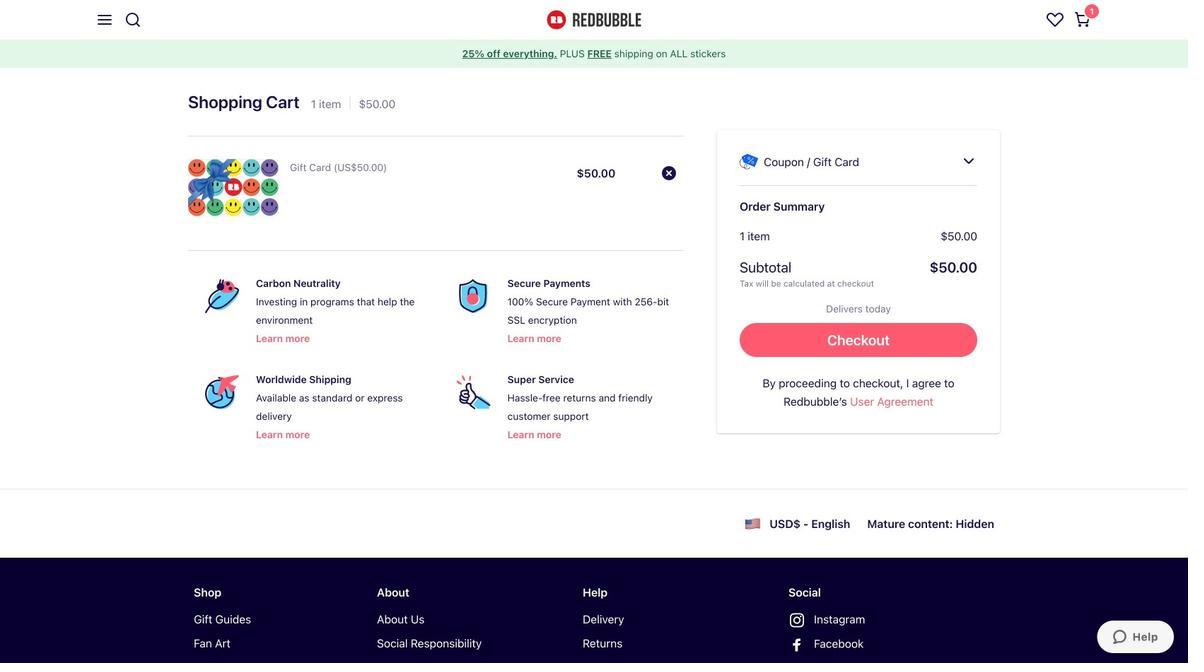 Task type: vqa. For each thing, say whether or not it's contained in the screenshot.
fourth 'menu item' from the right
no



Task type: describe. For each thing, give the bounding box(es) containing it.
trust signals element
[[188, 262, 683, 455]]

order summary element
[[717, 130, 1000, 434]]

super service image
[[457, 376, 491, 409]]

carbon neutrality image
[[205, 279, 239, 313]]

worldwide shipping image
[[205, 376, 239, 409]]



Task type: locate. For each thing, give the bounding box(es) containing it.
secure payments image
[[457, 279, 491, 313]]

footer
[[0, 489, 1188, 664]]

cost summary element
[[740, 227, 978, 289]]



